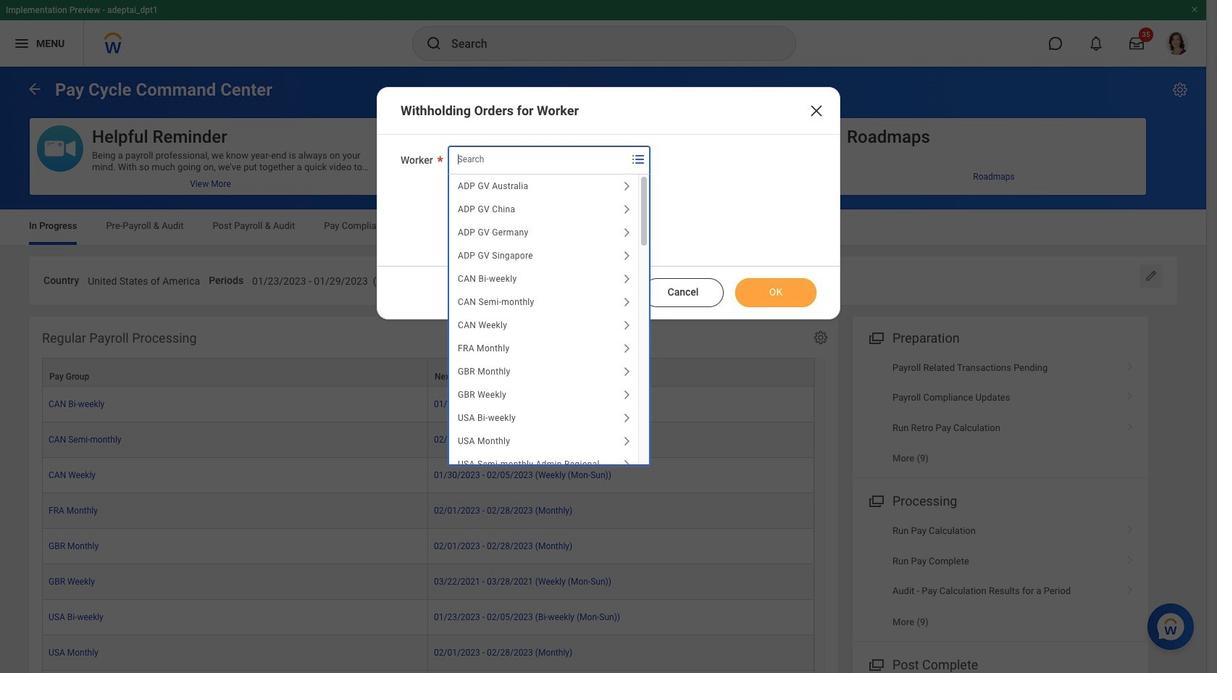 Task type: locate. For each thing, give the bounding box(es) containing it.
0 vertical spatial list
[[853, 353, 1148, 473]]

3 row from the top
[[42, 422, 814, 458]]

chevron right image
[[1121, 357, 1140, 372], [1121, 521, 1140, 535], [1121, 551, 1140, 565]]

1 vertical spatial list
[[853, 516, 1148, 637]]

list
[[853, 353, 1148, 473], [853, 516, 1148, 637]]

2 chevron right small image from the top
[[618, 293, 635, 311]]

close environment banner image
[[1190, 5, 1199, 14]]

2 chevron right small image from the top
[[618, 224, 635, 241]]

4 row from the top
[[42, 458, 814, 493]]

chevron right small image
[[618, 178, 635, 195], [618, 224, 635, 241], [618, 247, 635, 264], [618, 270, 635, 288], [618, 317, 635, 334], [618, 363, 635, 380], [618, 433, 635, 450]]

1 vertical spatial chevron right image
[[1121, 417, 1140, 432]]

2 vertical spatial chevron right image
[[1121, 551, 1140, 565]]

None text field
[[88, 267, 200, 292]]

regular payroll processing element
[[29, 316, 838, 673]]

1 list from the top
[[853, 353, 1148, 473]]

6 row from the top
[[42, 529, 814, 564]]

2 chevron right image from the top
[[1121, 521, 1140, 535]]

tab list
[[14, 210, 1192, 245]]

1 chevron right small image from the top
[[618, 201, 635, 218]]

chevron right small image
[[618, 201, 635, 218], [618, 293, 635, 311], [618, 340, 635, 357], [618, 386, 635, 404], [618, 409, 635, 427], [618, 456, 635, 473]]

1 vertical spatial menu group image
[[866, 491, 885, 510]]

dialog
[[377, 87, 841, 320]]

3 chevron right small image from the top
[[618, 340, 635, 357]]

0 vertical spatial chevron right image
[[1121, 387, 1140, 402]]

2 chevron right image from the top
[[1121, 417, 1140, 432]]

1 menu group image from the top
[[866, 327, 885, 347]]

banner
[[0, 0, 1206, 67]]

prompts image
[[629, 151, 647, 168]]

1 vertical spatial chevron right image
[[1121, 521, 1140, 535]]

2 list from the top
[[853, 516, 1148, 637]]

1 chevron right image from the top
[[1121, 357, 1140, 372]]

5 row from the top
[[42, 493, 814, 529]]

menu group image
[[866, 327, 885, 347], [866, 491, 885, 510]]

5 chevron right small image from the top
[[618, 409, 635, 427]]

row
[[42, 358, 814, 387], [42, 387, 814, 422], [42, 422, 814, 458], [42, 458, 814, 493], [42, 493, 814, 529], [42, 529, 814, 564], [42, 564, 814, 600], [42, 600, 814, 635], [42, 635, 814, 671], [42, 671, 814, 673]]

main content
[[0, 67, 1206, 673]]

3 chevron right small image from the top
[[618, 247, 635, 264]]

chevron right image
[[1121, 387, 1140, 402], [1121, 417, 1140, 432], [1121, 581, 1140, 595]]

2 vertical spatial chevron right image
[[1121, 581, 1140, 595]]

5 chevron right small image from the top
[[618, 317, 635, 334]]

4 chevron right small image from the top
[[618, 386, 635, 404]]

3 chevron right image from the top
[[1121, 581, 1140, 595]]

0 vertical spatial chevron right image
[[1121, 357, 1140, 372]]

4 chevron right small image from the top
[[618, 270, 635, 288]]

0 vertical spatial menu group image
[[866, 327, 885, 347]]

chevron right image for 2nd chevron right icon from the bottom of the page
[[1121, 357, 1140, 372]]

search image
[[425, 35, 443, 52]]

None text field
[[252, 267, 462, 292], [667, 267, 802, 292], [252, 267, 462, 292], [667, 267, 802, 292]]

cell
[[42, 671, 428, 673], [428, 671, 814, 673]]

2 menu group image from the top
[[866, 491, 885, 510]]

Search field
[[448, 146, 626, 172]]

menu group image for second list from the top
[[866, 491, 885, 510]]



Task type: describe. For each thing, give the bounding box(es) containing it.
menu group image for 2nd list from the bottom of the page
[[866, 327, 885, 347]]

7 row from the top
[[42, 564, 814, 600]]

1 chevron right small image from the top
[[618, 178, 635, 195]]

1 cell from the left
[[42, 671, 428, 673]]

6 chevron right small image from the top
[[618, 456, 635, 473]]

2 row from the top
[[42, 387, 814, 422]]

1 row from the top
[[42, 358, 814, 387]]

1 chevron right image from the top
[[1121, 387, 1140, 402]]

profile logan mcneil element
[[1157, 28, 1198, 59]]

9 row from the top
[[42, 635, 814, 671]]

edit image
[[1144, 269, 1159, 283]]

inbox large image
[[1130, 36, 1144, 51]]

8 row from the top
[[42, 600, 814, 635]]

menu group image
[[866, 654, 885, 673]]

7 chevron right small image from the top
[[618, 433, 635, 450]]

3 chevron right image from the top
[[1121, 551, 1140, 565]]

configure this page image
[[1172, 81, 1189, 99]]

6 chevron right small image from the top
[[618, 363, 635, 380]]

previous page image
[[26, 80, 43, 97]]

2 cell from the left
[[428, 671, 814, 673]]

x image
[[808, 102, 825, 120]]

notifications large image
[[1089, 36, 1104, 51]]

10 row from the top
[[42, 671, 814, 673]]

chevron right image for 1st chevron right icon from the bottom of the page
[[1121, 521, 1140, 535]]



Task type: vqa. For each thing, say whether or not it's contained in the screenshot.
Frequency
no



